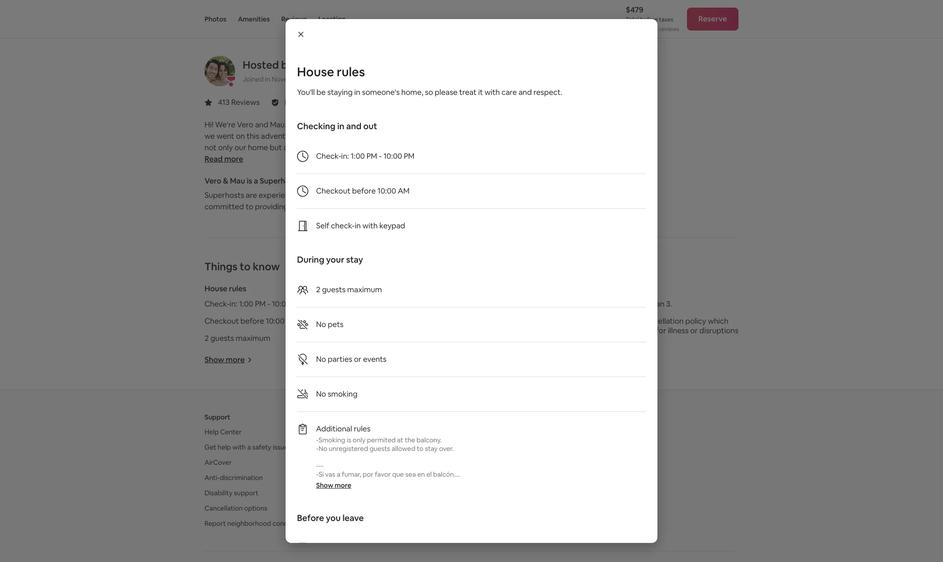 Task type: describe. For each thing, give the bounding box(es) containing it.
checking in and out
[[297, 121, 378, 132]]

of inside "hi! we're vero and mau. nature-loving travelers. two years ago we went on this adventure, dreamed of creating a place that is not only our home but also a natural paradise where pe… read more"
[[334, 131, 342, 141]]

allowed
[[392, 445, 416, 453]]

communicate
[[521, 199, 557, 207]]

a left dormir.
[[551, 479, 555, 488]]

committed
[[205, 202, 244, 212]]

community forum
[[384, 474, 441, 482]]

1 vertical spatial to
[[240, 260, 251, 273]]

cancellation inside review the host's full cancellation policy which applies even if you cancel for illness or disruptions caused by covid-19.
[[642, 316, 684, 326]]

or right money
[[514, 199, 520, 207]]

house for check-
[[205, 284, 228, 294]]

amenities button
[[238, 0, 270, 38]]

no for no pets
[[316, 320, 326, 330]]

house rules for be
[[297, 64, 365, 80]]

1:00 inside "house rules" 'dialog'
[[351, 151, 365, 161]]

1 horizontal spatial por
[[433, 479, 444, 488]]

aircover link
[[205, 459, 232, 467]]

house for you'll
[[297, 64, 334, 80]]

2021
[[306, 75, 320, 84]]

covid-
[[603, 335, 630, 346]]

self
[[316, 221, 330, 231]]

hosted
[[243, 58, 279, 72]]

home inside "hi! we're vero and mau. nature-loving travelers. two years ago we went on this adventure, dreamed of creating a place that is not only our home but also a natural paradise where pe… read more"
[[248, 143, 268, 153]]

which
[[708, 316, 729, 326]]

1 vertical spatial 2 guests maximum
[[205, 334, 271, 344]]

location button
[[319, 0, 346, 38]]

travelers.
[[338, 120, 370, 130]]

0 horizontal spatial checkout before 10:00 am
[[205, 316, 298, 326]]

check- inside "house rules" 'dialog'
[[316, 151, 342, 161]]

amenities
[[238, 15, 270, 23]]

anti-discrimination link
[[205, 474, 263, 482]]

options
[[244, 504, 268, 513]]

1 vertical spatial 2
[[205, 334, 209, 344]]

out
[[364, 121, 378, 132]]

unregistered
[[329, 445, 368, 453]]

fiestas
[[591, 479, 611, 488]]

more inside "hi! we're vero and mau. nature-loving travelers. two years ago we went on this adventure, dreamed of creating a place that is not only our home but also a natural paradise where pe… read more"
[[224, 154, 243, 164]]

photos button
[[205, 0, 227, 38]]

2 horizontal spatial and
[[519, 87, 532, 97]]

balcony.
[[417, 436, 442, 445]]

disability support
[[205, 489, 259, 498]]

leave
[[343, 513, 364, 524]]

support
[[234, 489, 259, 498]]

show inside "house rules" 'dialog'
[[316, 482, 334, 490]]

0 vertical spatial cancellation
[[583, 299, 626, 309]]

fumar,
[[342, 471, 362, 479]]

read more button
[[205, 154, 243, 165]]

by inside review the host's full cancellation policy which applies even if you cancel for illness or disruptions caused by covid-19.
[[593, 335, 602, 346]]

português,
[[545, 97, 583, 107]]

or inside "house rules" 'dialog'
[[354, 355, 362, 365]]

pm right pe…
[[404, 151, 415, 161]]

total
[[626, 16, 639, 23]]

nature-
[[288, 120, 315, 130]]

discrimination
[[220, 474, 263, 482]]

pm down during
[[293, 299, 303, 309]]

permited
[[367, 436, 396, 445]]

reviews
[[660, 25, 680, 33]]

queden
[[526, 479, 549, 488]]

and inside "hi! we're vero and mau. nature-loving travelers. two years ago we went on this adventure, dreamed of creating a place that is not only our home but also a natural paradise where pe… read more"
[[255, 120, 269, 130]]

reserve button
[[688, 8, 739, 31]]

balcón.
[[434, 471, 456, 479]]

cancellation options link
[[205, 504, 268, 513]]

español
[[585, 97, 612, 107]]

0 horizontal spatial checkout
[[205, 316, 239, 326]]

your inside to protect your payment, never transfer money or communicate outside of the airbnb website or app.
[[524, 191, 536, 199]]

taxes
[[660, 16, 674, 23]]

disability
[[205, 489, 233, 498]]

we
[[205, 131, 215, 141]]

center
[[220, 428, 242, 437]]

no for no parties or events
[[316, 355, 326, 365]]

2 vertical spatial for
[[413, 443, 422, 452]]

vero for we're
[[237, 120, 254, 130]]

mau inside "vero & mau is a superhost superhosts are experienced, highly rated hosts who are committed to providing great stays for guests."
[[230, 176, 245, 186]]

if
[[611, 326, 616, 336]]

superhosts
[[205, 190, 244, 200]]

superhost
[[260, 176, 297, 186]]

vas
[[326, 471, 336, 479]]

creating
[[343, 131, 372, 141]]

podés
[[320, 479, 339, 488]]

aircover for hosts link
[[384, 443, 441, 452]]

who
[[370, 190, 385, 200]]

the inside review the host's full cancellation policy which applies even if you cancel for illness or disruptions caused by covid-19.
[[593, 316, 605, 326]]

caused
[[566, 335, 591, 346]]

1 horizontal spatial and
[[347, 121, 362, 132]]

be
[[317, 87, 326, 97]]

2 horizontal spatial show
[[385, 355, 405, 365]]

0 horizontal spatial que
[[393, 471, 404, 479]]

0 horizontal spatial 1:00
[[239, 299, 254, 309]]

2 inside "house rules" 'dialog'
[[316, 285, 321, 295]]

is inside "hi! we're vero and mau. nature-loving travelers. two years ago we went on this adventure, dreamed of creating a place that is not only our home but also a natural paradise where pe… read more"
[[417, 131, 422, 141]]

1 horizontal spatial guests
[[322, 285, 346, 295]]

events
[[363, 355, 387, 365]]

stay inside additional rules -smoking is only permited at the balcony. -no unregistered guests allowed to stay over. --- -si vas a fumar, por favor que sea en el balcón. - podés traer uno o dos invitados, solo por favor asegúrate que no se queden a dormir. las fiestas no están permitidas.
[[425, 445, 438, 453]]

joined
[[243, 75, 264, 84]]

0 vertical spatial with
[[485, 87, 500, 97]]

0 horizontal spatial with
[[233, 443, 246, 452]]

by inside hosted by vero & mau joined in november 2021
[[281, 58, 294, 72]]

dos
[[376, 479, 387, 488]]

am inside "house rules" 'dialog'
[[398, 186, 410, 196]]

1 vertical spatial check-in: 1:00 pm - 10:00 pm
[[205, 299, 303, 309]]

app.
[[524, 207, 535, 214]]

you inside "house rules" 'dialog'
[[326, 513, 341, 524]]

󰀃
[[354, 97, 359, 108]]

a inside "vero & mau is a superhost superhosts are experienced, highly rated hosts who are committed to providing great stays for guests."
[[254, 176, 258, 186]]

$479
[[626, 5, 644, 15]]

protect
[[503, 191, 523, 199]]

know
[[253, 260, 280, 273]]

el
[[427, 471, 432, 479]]

1 vertical spatial in:
[[230, 299, 238, 309]]

you'll
[[297, 87, 315, 97]]

1 vertical spatial maximum
[[236, 334, 271, 344]]

concern
[[273, 520, 298, 528]]

cancellation
[[205, 504, 243, 513]]

issue
[[273, 443, 288, 452]]

0 vertical spatial stay
[[346, 254, 363, 265]]

show more inside "house rules" 'dialog'
[[316, 482, 352, 490]]

1 horizontal spatial home
[[422, 428, 439, 437]]

money
[[495, 199, 513, 207]]

checking
[[297, 121, 336, 132]]

1 horizontal spatial favor
[[445, 479, 461, 488]]

& inside "vero & mau is a superhost superhosts are experienced, highly rated hosts who are committed to providing great stays for guests."
[[223, 176, 229, 186]]

free
[[566, 299, 582, 309]]

policy
[[686, 316, 707, 326]]

english, português, español
[[517, 97, 612, 107]]

0 horizontal spatial por
[[363, 471, 374, 479]]

disruptions
[[700, 326, 739, 336]]

full
[[630, 316, 640, 326]]

0 vertical spatial reviews
[[282, 15, 307, 23]]

hosts
[[349, 190, 369, 200]]

1 horizontal spatial of
[[489, 334, 497, 344]]

at
[[397, 436, 404, 445]]

in down guests.
[[355, 221, 361, 231]]

outside
[[559, 199, 578, 207]]

reserve
[[699, 14, 728, 24]]

report neighborhood concern link
[[205, 520, 298, 528]]

you'll be staying in someone's home, so please treat it with care and respect.
[[297, 87, 563, 97]]

no smoke alarm
[[385, 299, 442, 309]]

disability support link
[[205, 489, 259, 498]]

1 vertical spatial check-
[[205, 299, 230, 309]]

0 horizontal spatial reviews
[[232, 97, 260, 107]]

or left app.
[[517, 207, 523, 214]]

1 vertical spatial airbnb
[[384, 428, 405, 437]]

1 vertical spatial with
[[363, 221, 378, 231]]



Task type: vqa. For each thing, say whether or not it's contained in the screenshot.
"por" to the right
yes



Task type: locate. For each thing, give the bounding box(es) containing it.
neighborhood
[[228, 520, 271, 528]]

1 horizontal spatial stay
[[425, 445, 438, 453]]

no left 'pets'
[[316, 320, 326, 330]]

get help with a safety issue link
[[205, 443, 288, 452]]

the right never
[[586, 199, 595, 207]]

show more button inside "house rules" 'dialog'
[[316, 481, 352, 491]]

someone's
[[362, 87, 400, 97]]

0 vertical spatial check-
[[316, 151, 342, 161]]

0 horizontal spatial check-
[[205, 299, 230, 309]]

mau up superhosts
[[230, 176, 245, 186]]

1 horizontal spatial checkout before 10:00 am
[[316, 186, 410, 196]]

0 vertical spatial is
[[417, 131, 422, 141]]

reviews left location at the left top of the page
[[282, 15, 307, 23]]

reviews right 413
[[232, 97, 260, 107]]

are right who
[[387, 190, 398, 200]]

sea
[[406, 471, 416, 479]]

help center
[[205, 428, 242, 437]]

1 horizontal spatial checkout
[[316, 186, 351, 196]]

rules down things to know
[[229, 284, 247, 294]]

illness
[[668, 326, 689, 336]]

pm down 'know'
[[255, 299, 266, 309]]

nearby lake, river, other body of water
[[385, 334, 519, 344]]

airbnb inside to protect your payment, never transfer money or communicate outside of the airbnb website or app.
[[597, 199, 614, 207]]

treat
[[460, 87, 477, 97]]

house rules dialog
[[286, 19, 658, 563]]

to
[[495, 191, 501, 199]]

maximum inside "house rules" 'dialog'
[[348, 285, 382, 295]]

1 vertical spatial checkout before 10:00 am
[[205, 316, 298, 326]]

help center link
[[205, 428, 242, 437]]

house rules
[[297, 64, 365, 80], [205, 284, 247, 294]]

no left están
[[612, 479, 620, 488]]

vero up on
[[237, 120, 254, 130]]

0 horizontal spatial guests
[[211, 334, 234, 344]]

get help with a safety issue
[[205, 443, 288, 452]]

aircover for aircover for hosts
[[384, 443, 411, 452]]

in: down the creating
[[342, 151, 349, 161]]

things
[[205, 260, 238, 273]]

a
[[374, 131, 378, 141], [299, 143, 304, 153], [254, 176, 258, 186], [248, 443, 251, 452], [337, 471, 341, 479], [551, 479, 555, 488]]

0 vertical spatial only
[[218, 143, 233, 153]]

stays
[[311, 202, 329, 212]]

0 vertical spatial for
[[330, 202, 341, 212]]

airbnb right never
[[597, 199, 614, 207]]

home up hosts
[[422, 428, 439, 437]]

0 horizontal spatial &
[[223, 176, 229, 186]]

before you leave
[[297, 513, 364, 524]]

or
[[514, 199, 520, 207], [517, 207, 523, 214], [691, 326, 698, 336], [354, 355, 362, 365]]

& up superhosts
[[223, 176, 229, 186]]

vero up 2021
[[296, 58, 319, 72]]

for inside "vero & mau is a superhost superhosts are experienced, highly rated hosts who are committed to providing great stays for guests."
[[330, 202, 341, 212]]

vero inside "vero & mau is a superhost superhosts are experienced, highly rated hosts who are committed to providing great stays for guests."
[[205, 176, 222, 186]]

no left se
[[508, 479, 516, 488]]

0 horizontal spatial you
[[326, 513, 341, 524]]

1 horizontal spatial only
[[353, 436, 366, 445]]

1 horizontal spatial for
[[413, 443, 422, 452]]

invitados,
[[388, 479, 418, 488]]

airbnb your home
[[384, 428, 439, 437]]

vero up superhosts
[[205, 176, 222, 186]]

get
[[205, 443, 216, 452]]

1 horizontal spatial cancellation
[[642, 316, 684, 326]]

1 vertical spatial is
[[247, 176, 252, 186]]

your for checking in and out
[[326, 254, 345, 265]]

2 horizontal spatial with
[[485, 87, 500, 97]]

the inside additional rules -smoking is only permited at the balcony. -no unregistered guests allowed to stay over. --- -si vas a fumar, por favor que sea en el balcón. - podés traer uno o dos invitados, solo por favor asegúrate que no se queden a dormir. las fiestas no están permitidas.
[[405, 436, 416, 445]]

1 vertical spatial &
[[223, 176, 229, 186]]

so
[[425, 87, 433, 97]]

favor right forum
[[445, 479, 461, 488]]

the left if
[[593, 316, 605, 326]]

0 vertical spatial airbnb
[[597, 199, 614, 207]]

están
[[622, 479, 639, 488]]

cancel
[[632, 326, 655, 336]]

to right "allowed" at the left bottom
[[417, 445, 424, 453]]

2 horizontal spatial show more
[[385, 355, 426, 365]]

community forum link
[[384, 474, 441, 482]]

house rules for in:
[[205, 284, 247, 294]]

with left keypad
[[363, 221, 378, 231]]

0 vertical spatial to
[[246, 202, 254, 212]]

hi! we're vero and mau. nature-loving travelers. two years ago we went on this adventure, dreamed of creating a place that is not only our home but also a natural paradise where pe… read more
[[205, 120, 422, 164]]

por right el
[[433, 479, 444, 488]]

1 horizontal spatial maximum
[[348, 285, 382, 295]]

check- down things
[[205, 299, 230, 309]]

check-in: 1:00 pm - 10:00 pm inside "house rules" 'dialog'
[[316, 151, 415, 161]]

1 vertical spatial the
[[593, 316, 605, 326]]

0 horizontal spatial house rules
[[205, 284, 247, 294]]

report
[[205, 520, 226, 528]]

house inside "house rules" 'dialog'
[[297, 64, 334, 80]]

2 vertical spatial guests
[[370, 445, 391, 453]]

no inside additional rules -smoking is only permited at the balcony. -no unregistered guests allowed to stay over. --- -si vas a fumar, por favor que sea en el balcón. - podés traer uno o dos invitados, solo por favor asegúrate que no se queden a dormir. las fiestas no están permitidas.
[[319, 445, 328, 453]]

0 horizontal spatial and
[[255, 120, 269, 130]]

mau inside hosted by vero & mau joined in november 2021
[[331, 58, 352, 72]]

favor right o
[[375, 471, 391, 479]]

0 vertical spatial you
[[618, 326, 630, 336]]

for inside review the host's full cancellation policy which applies even if you cancel for illness or disruptions caused by covid-19.
[[657, 326, 667, 336]]

2 vertical spatial of
[[489, 334, 497, 344]]

rules up permited
[[354, 424, 371, 434]]

house up be at the left of page
[[297, 64, 334, 80]]

house rules up "staying"
[[297, 64, 365, 80]]

only left permited
[[353, 436, 366, 445]]

review the host's full cancellation policy which applies even if you cancel for illness or disruptions caused by covid-19.
[[566, 316, 739, 346]]

check-in: 1:00 pm - 10:00 pm down things to know
[[205, 299, 303, 309]]

rules for staying
[[337, 64, 365, 80]]

to for additional
[[417, 445, 424, 453]]

smoking
[[328, 389, 358, 399]]

providing
[[255, 202, 288, 212]]

no down additional
[[319, 445, 328, 453]]

other
[[449, 334, 468, 344]]

for left hosts
[[413, 443, 422, 452]]

0 horizontal spatial aircover
[[205, 459, 232, 467]]

0 vertical spatial 2
[[316, 285, 321, 295]]

only inside additional rules -smoking is only permited at the balcony. -no unregistered guests allowed to stay over. --- -si vas a fumar, por favor que sea en el balcón. - podés traer uno o dos invitados, solo por favor asegúrate que no se queden a dormir. las fiestas no están permitidas.
[[353, 436, 366, 445]]

a right vas
[[337, 471, 341, 479]]

cancellation down jan
[[642, 316, 684, 326]]

stay down self check-in with keypad
[[346, 254, 363, 265]]

si
[[319, 471, 324, 479]]

of right body on the bottom
[[489, 334, 497, 344]]

1:00 down the creating
[[351, 151, 365, 161]]

review
[[566, 316, 591, 326]]

1:00 down things to know
[[239, 299, 254, 309]]

only inside "hi! we're vero and mau. nature-loving travelers. two years ago we went on this adventure, dreamed of creating a place that is not only our home but also a natural paradise where pe… read more"
[[218, 143, 233, 153]]

0 vertical spatial mau
[[331, 58, 352, 72]]

more inside "house rules" 'dialog'
[[335, 482, 352, 490]]

our
[[235, 143, 246, 153]]

of up the paradise
[[334, 131, 342, 141]]

your inside "house rules" 'dialog'
[[326, 254, 345, 265]]

airbnb up "allowed" at the left bottom
[[384, 428, 405, 437]]

went
[[217, 131, 235, 141]]

1 horizontal spatial vero
[[237, 120, 254, 130]]

applies
[[566, 326, 591, 336]]

water
[[498, 334, 519, 344]]

show more button for no smoke alarm
[[385, 355, 433, 365]]

vero for by
[[296, 58, 319, 72]]

by right caused at right bottom
[[593, 335, 602, 346]]

por left dos
[[363, 471, 374, 479]]

respect.
[[534, 87, 563, 97]]

to
[[246, 202, 254, 212], [240, 260, 251, 273], [417, 445, 424, 453]]

cancellation up host's
[[583, 299, 626, 309]]

great
[[290, 202, 309, 212]]

2 vertical spatial with
[[233, 443, 246, 452]]

2 guests maximum inside "house rules" 'dialog'
[[316, 285, 382, 295]]

solo
[[419, 479, 432, 488]]

rules for 1:00
[[229, 284, 247, 294]]

the right at
[[405, 436, 416, 445]]

it
[[479, 87, 483, 97]]

is left superhost
[[247, 176, 252, 186]]

0 vertical spatial maximum
[[348, 285, 382, 295]]

in right joined
[[265, 75, 270, 84]]

is right that
[[417, 131, 422, 141]]

house
[[297, 64, 334, 80], [205, 284, 228, 294]]

place
[[380, 131, 399, 141]]

1 horizontal spatial house rules
[[297, 64, 365, 80]]

0 horizontal spatial stay
[[346, 254, 363, 265]]

in inside hosted by vero & mau joined in november 2021
[[265, 75, 270, 84]]

before inside $479 total before taxes 275 reviews
[[641, 16, 658, 23]]

1 horizontal spatial &
[[321, 58, 329, 72]]

vero inside "hi! we're vero and mau. nature-loving travelers. two years ago we went on this adventure, dreamed of creating a place that is not only our home but also a natural paradise where pe… read more"
[[237, 120, 254, 130]]

to inside "vero & mau is a superhost superhosts are experienced, highly rated hosts who are committed to providing great stays for guests."
[[246, 202, 254, 212]]

2 vertical spatial your
[[406, 428, 420, 437]]

aircover for aircover link
[[205, 459, 232, 467]]

mau up "staying"
[[331, 58, 352, 72]]

que left the sea
[[393, 471, 404, 479]]

check-in: 1:00 pm - 10:00 pm
[[316, 151, 415, 161], [205, 299, 303, 309]]

for left illness
[[657, 326, 667, 336]]

0 horizontal spatial am
[[287, 316, 298, 326]]

is inside "vero & mau is a superhost superhosts are experienced, highly rated hosts who are committed to providing great stays for guests."
[[247, 176, 252, 186]]

adventure,
[[261, 131, 299, 141]]

you left leave
[[326, 513, 341, 524]]

a right also
[[299, 143, 304, 153]]

to inside additional rules -smoking is only permited at the balcony. -no unregistered guests allowed to stay over. --- -si vas a fumar, por favor que sea en el balcón. - podés traer uno o dos invitados, solo por favor asegúrate que no se queden a dormir. las fiestas no están permitidas.
[[417, 445, 424, 453]]

a left superhost
[[254, 176, 258, 186]]

0 horizontal spatial 2 guests maximum
[[205, 334, 271, 344]]

0 vertical spatial am
[[398, 186, 410, 196]]

checkout inside "house rules" 'dialog'
[[316, 186, 351, 196]]

1 vertical spatial aircover
[[205, 459, 232, 467]]

checkout before 10:00 am inside "house rules" 'dialog'
[[316, 186, 410, 196]]

even
[[593, 326, 610, 336]]

by up november
[[281, 58, 294, 72]]

vero inside hosted by vero & mau joined in november 2021
[[296, 58, 319, 72]]

please
[[435, 87, 458, 97]]

1 vertical spatial for
[[657, 326, 667, 336]]

no for no smoke alarm
[[385, 299, 395, 309]]

no left parties
[[316, 355, 326, 365]]

anti-
[[205, 474, 220, 482]]

1 are from the left
[[246, 190, 257, 200]]

of right outside
[[580, 199, 585, 207]]

no for no smoking
[[316, 389, 326, 399]]

home,
[[402, 87, 424, 97]]

1 vertical spatial mau
[[230, 176, 245, 186]]

0 vertical spatial rules
[[337, 64, 365, 80]]

1 horizontal spatial your
[[406, 428, 420, 437]]

before
[[297, 513, 324, 524]]

with right it
[[485, 87, 500, 97]]

location
[[319, 15, 346, 23]]

highly
[[306, 190, 327, 200]]

home down this
[[248, 143, 268, 153]]

1 vertical spatial reviews
[[232, 97, 260, 107]]

0 horizontal spatial vero
[[205, 176, 222, 186]]

2 horizontal spatial vero
[[296, 58, 319, 72]]

3.
[[667, 299, 673, 309]]

for down rated
[[330, 202, 341, 212]]

2 horizontal spatial of
[[580, 199, 585, 207]]

2 vertical spatial the
[[405, 436, 416, 445]]

1 vertical spatial of
[[580, 199, 585, 207]]

am right who
[[398, 186, 410, 196]]

vero & mau is a superhost. learn more about vero & mau. image
[[205, 56, 235, 86], [205, 56, 235, 86]]

0 vertical spatial of
[[334, 131, 342, 141]]

19.
[[630, 335, 639, 346]]

0 horizontal spatial show more button
[[205, 355, 253, 365]]

of inside to protect your payment, never transfer money or communicate outside of the airbnb website or app.
[[580, 199, 585, 207]]

your for support
[[406, 428, 420, 437]]

-
[[379, 151, 382, 161], [268, 299, 270, 309], [316, 436, 319, 445], [316, 445, 319, 453], [316, 462, 319, 471], [319, 462, 321, 471], [321, 462, 324, 471], [316, 471, 319, 479], [316, 479, 319, 488]]

1 horizontal spatial in:
[[342, 151, 349, 161]]

0 vertical spatial check-in: 1:00 pm - 10:00 pm
[[316, 151, 415, 161]]

0 vertical spatial house
[[297, 64, 334, 80]]

2
[[316, 285, 321, 295], [205, 334, 209, 344]]

in right "staying"
[[355, 87, 361, 97]]

alarm
[[422, 299, 442, 309]]

0 horizontal spatial are
[[246, 190, 257, 200]]

1 horizontal spatial que
[[495, 479, 507, 488]]

2 horizontal spatial is
[[417, 131, 422, 141]]

house rules inside 'dialog'
[[297, 64, 365, 80]]

experienced,
[[259, 190, 305, 200]]

the inside to protect your payment, never transfer money or communicate outside of the airbnb website or app.
[[586, 199, 595, 207]]

to left 'know'
[[240, 260, 251, 273]]

is right smoking
[[347, 436, 352, 445]]

to left providing
[[246, 202, 254, 212]]

1 vertical spatial guests
[[211, 334, 234, 344]]

no smoking
[[316, 389, 358, 399]]

1 vertical spatial rules
[[229, 284, 247, 294]]

only down went
[[218, 143, 233, 153]]

no pets
[[316, 320, 344, 330]]

your up app.
[[524, 191, 536, 199]]

2 horizontal spatial your
[[524, 191, 536, 199]]

house rules down things
[[205, 284, 247, 294]]

only
[[218, 143, 233, 153], [353, 436, 366, 445]]

you inside review the host's full cancellation policy which applies even if you cancel for illness or disruptions caused by covid-19.
[[618, 326, 630, 336]]

and right care
[[519, 87, 532, 97]]

rules up "staying"
[[337, 64, 365, 80]]

parties
[[328, 355, 353, 365]]

2 horizontal spatial for
[[657, 326, 667, 336]]

las
[[579, 479, 589, 488]]

no left smoking
[[316, 389, 326, 399]]

or left events
[[354, 355, 362, 365]]

check- down dreamed
[[316, 151, 342, 161]]

pm left pe…
[[367, 151, 378, 161]]

am left no pets at the bottom of page
[[287, 316, 298, 326]]

0 horizontal spatial is
[[247, 176, 252, 186]]

no
[[385, 299, 395, 309], [316, 320, 326, 330], [316, 355, 326, 365], [316, 389, 326, 399], [319, 445, 328, 453]]

paradise
[[331, 143, 361, 153]]

your right at
[[406, 428, 420, 437]]

a up where
[[374, 131, 378, 141]]

& inside hosted by vero & mau joined in november 2021
[[321, 58, 329, 72]]

you right if
[[618, 326, 630, 336]]

or right illness
[[691, 326, 698, 336]]

1 vertical spatial checkout
[[205, 316, 239, 326]]

mau
[[331, 58, 352, 72], [230, 176, 245, 186]]

forum
[[422, 474, 441, 482]]

guests inside additional rules -smoking is only permited at the balcony. -no unregistered guests allowed to stay over. --- -si vas a fumar, por favor que sea en el balcón. - podés traer uno o dos invitados, solo por favor asegúrate que no se queden a dormir. las fiestas no están permitidas.
[[370, 445, 391, 453]]

no left the smoke
[[385, 299, 395, 309]]

support
[[205, 413, 231, 422]]

0 horizontal spatial for
[[330, 202, 341, 212]]

1 horizontal spatial 2 guests maximum
[[316, 285, 382, 295]]

two
[[372, 120, 386, 130]]

over.
[[440, 445, 454, 453]]

1 vertical spatial am
[[287, 316, 298, 326]]

vero & mau is a superhost superhosts are experienced, highly rated hosts who are committed to providing great stays for guests.
[[205, 176, 398, 212]]

additional rules -smoking is only permited at the balcony. -no unregistered guests allowed to stay over. --- -si vas a fumar, por favor que sea en el balcón. - podés traer uno o dos invitados, solo por favor asegúrate que no se queden a dormir. las fiestas no están permitidas.
[[316, 424, 640, 496]]

house down things
[[205, 284, 228, 294]]

0 horizontal spatial favor
[[375, 471, 391, 479]]

2 vertical spatial to
[[417, 445, 424, 453]]

1 horizontal spatial am
[[398, 186, 410, 196]]

0 horizontal spatial mau
[[230, 176, 245, 186]]

1 horizontal spatial you
[[618, 326, 630, 336]]

2 no from the left
[[612, 479, 620, 488]]

on
[[236, 131, 245, 141]]

pets
[[328, 320, 344, 330]]

before inside "house rules" 'dialog'
[[352, 186, 376, 196]]

& up be at the left of page
[[321, 58, 329, 72]]

show more button for additional rules
[[316, 481, 352, 491]]

also
[[284, 143, 298, 153]]

1 horizontal spatial show more button
[[316, 481, 352, 491]]

in right the loving
[[338, 121, 345, 132]]

0 horizontal spatial by
[[281, 58, 294, 72]]

2 are from the left
[[387, 190, 398, 200]]

keypad
[[380, 221, 406, 231]]

0 horizontal spatial no
[[508, 479, 516, 488]]

with right help
[[233, 443, 246, 452]]

1 horizontal spatial 1:00
[[351, 151, 365, 161]]

in: inside "house rules" 'dialog'
[[342, 151, 349, 161]]

and left out
[[347, 121, 362, 132]]

no
[[508, 479, 516, 488], [612, 479, 620, 488]]

natural
[[305, 143, 330, 153]]

safety
[[253, 443, 272, 452]]

1 vertical spatial house
[[205, 284, 228, 294]]

1 horizontal spatial are
[[387, 190, 398, 200]]

0 horizontal spatial show
[[205, 355, 224, 365]]

you
[[618, 326, 630, 336], [326, 513, 341, 524]]

1 horizontal spatial by
[[593, 335, 602, 346]]

1 horizontal spatial check-in: 1:00 pm - 10:00 pm
[[316, 151, 415, 161]]

to for vero
[[246, 202, 254, 212]]

is
[[417, 131, 422, 141], [247, 176, 252, 186], [347, 436, 352, 445]]

0 vertical spatial 1:00
[[351, 151, 365, 161]]

in: down things to know
[[230, 299, 238, 309]]

never
[[563, 191, 578, 199]]

or inside review the host's full cancellation policy which applies even if you cancel for illness or disruptions caused by covid-19.
[[691, 326, 698, 336]]

que left se
[[495, 479, 507, 488]]

se
[[517, 479, 524, 488]]

years
[[388, 120, 407, 130]]

rules inside additional rules -smoking is only permited at the balcony. -no unregistered guests allowed to stay over. --- -si vas a fumar, por favor que sea en el balcón. - podés traer uno o dos invitados, solo por favor asegúrate que no se queden a dormir. las fiestas no están permitidas.
[[354, 424, 371, 434]]

1 no from the left
[[508, 479, 516, 488]]

your
[[524, 191, 536, 199], [326, 254, 345, 265], [406, 428, 420, 437]]

0 horizontal spatial show more
[[205, 355, 245, 365]]

are up providing
[[246, 190, 257, 200]]

a left the safety
[[248, 443, 251, 452]]

and up this
[[255, 120, 269, 130]]

stay left over.
[[425, 445, 438, 453]]

maximum
[[348, 285, 382, 295], [236, 334, 271, 344]]

0 horizontal spatial maximum
[[236, 334, 271, 344]]

is inside additional rules -smoking is only permited at the balcony. -no unregistered guests allowed to stay over. --- -si vas a fumar, por favor que sea en el balcón. - podés traer uno o dos invitados, solo por favor asegúrate que no se queden a dormir. las fiestas no están permitidas.
[[347, 436, 352, 445]]

your right during
[[326, 254, 345, 265]]

0 vertical spatial vero
[[296, 58, 319, 72]]

check-in: 1:00 pm - 10:00 pm down the creating
[[316, 151, 415, 161]]



